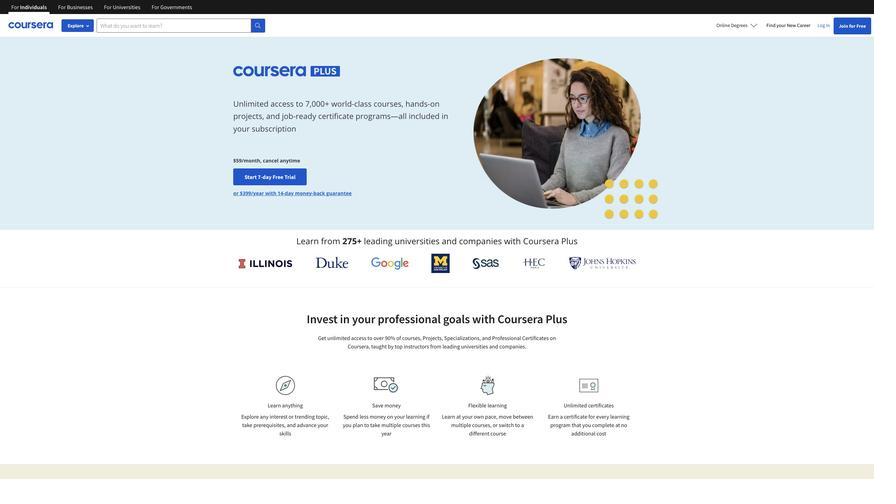 Task type: describe. For each thing, give the bounding box(es) containing it.
for for universities
[[104, 4, 112, 11]]

flexible learning image
[[476, 377, 500, 396]]

class
[[355, 99, 372, 109]]

a inside earn a certificate for every learning program that you complete at no additional cost
[[561, 414, 563, 421]]

access inside "get unlimited access to over 90% of courses, projects, specializations, and professional certificates on coursera, taught by top instructors from leading universities and companies."
[[351, 335, 367, 342]]

275+
[[343, 236, 362, 247]]

companies.
[[500, 344, 527, 351]]

free inside button
[[273, 174, 284, 181]]

program
[[551, 422, 571, 429]]

0 horizontal spatial with
[[266, 190, 277, 197]]

learn for learn at your own pace, move between multiple courses, or switch to a different course
[[442, 414, 456, 421]]

for for individuals
[[11, 4, 19, 11]]

governments
[[161, 4, 192, 11]]

and down professional
[[490, 344, 499, 351]]

trending
[[295, 414, 315, 421]]

advance
[[297, 422, 317, 429]]

you inside earn a certificate for every learning program that you complete at no additional cost
[[583, 422, 592, 429]]

of
[[397, 335, 401, 342]]

to inside "learn at your own pace, move between multiple courses, or switch to a different course"
[[516, 422, 520, 429]]

duke university image
[[316, 257, 348, 269]]

on inside "get unlimited access to over 90% of courses, projects, specializations, and professional certificates on coursera, taught by top instructors from leading universities and companies."
[[550, 335, 556, 342]]

flexible
[[469, 403, 487, 410]]

0 vertical spatial money
[[385, 403, 401, 410]]

leading inside "get unlimited access to over 90% of courses, projects, specializations, and professional certificates on coursera, taught by top instructors from leading universities and companies."
[[443, 344, 460, 351]]

for inside earn a certificate for every learning program that you complete at no additional cost
[[589, 414, 596, 421]]

in inside unlimited access to 7,000+ world-class courses, hands-on projects, and job-ready certificate programs—all included in your subscription
[[442, 111, 449, 121]]

invest in your professional goals with coursera plus
[[307, 312, 568, 327]]

1 horizontal spatial with
[[473, 312, 496, 327]]

if
[[427, 414, 430, 421]]

log in
[[818, 22, 831, 28]]

1 horizontal spatial learning
[[488, 403, 507, 410]]

and up university of michigan image
[[442, 236, 457, 247]]

0 horizontal spatial universities
[[395, 236, 440, 247]]

get unlimited access to over 90% of courses, projects, specializations, and professional certificates on coursera, taught by top instructors from leading universities and companies.
[[318, 335, 556, 351]]

get
[[318, 335, 326, 342]]

earn a certificate for every learning program that you complete at no additional cost
[[549, 414, 630, 438]]

coursera image
[[8, 20, 53, 31]]

explore button
[[62, 19, 94, 32]]

instructors
[[404, 344, 429, 351]]

certificate inside unlimited access to 7,000+ world-class courses, hands-on projects, and job-ready certificate programs—all included in your subscription
[[318, 111, 354, 121]]

university of michigan image
[[432, 254, 450, 274]]

projects,
[[233, 111, 264, 121]]

learn anything
[[268, 403, 303, 410]]

courses
[[403, 422, 421, 429]]

to inside spend less money on your learning if you plan to take multiple courses this year
[[365, 422, 369, 429]]

or inside "learn at your own pace, move between multiple courses, or switch to a different course"
[[493, 422, 498, 429]]

your inside spend less money on your learning if you plan to take multiple courses this year
[[395, 414, 405, 421]]

every
[[597, 414, 610, 421]]

this
[[422, 422, 430, 429]]

at inside earn a certificate for every learning program that you complete at no additional cost
[[616, 422, 621, 429]]

businesses
[[67, 4, 93, 11]]

complete
[[593, 422, 615, 429]]

$59 /month, cancel anytime
[[233, 158, 300, 164]]

0 vertical spatial or
[[233, 190, 239, 197]]

that
[[572, 422, 582, 429]]

banner navigation
[[6, 0, 198, 14]]

0 horizontal spatial leading
[[364, 236, 393, 247]]

universities
[[113, 4, 140, 11]]

professional
[[493, 335, 522, 342]]

unlimited certificates
[[564, 403, 614, 410]]

learn anything image
[[276, 377, 295, 396]]

learn at your own pace, move between multiple courses, or switch to a different course
[[442, 414, 534, 438]]

google image
[[371, 257, 409, 270]]

unlimited access to 7,000+ world-class courses, hands-on projects, and job-ready certificate programs—all included in your subscription
[[233, 99, 449, 134]]

find your new career link
[[764, 21, 815, 30]]

save
[[372, 403, 384, 410]]

/year
[[251, 190, 264, 197]]

7-
[[258, 174, 263, 181]]

cost
[[597, 431, 607, 438]]

learning for spend less money on your learning if you plan to take multiple courses this year
[[406, 414, 426, 421]]

new
[[788, 22, 797, 28]]

johns hopkins university image
[[570, 257, 636, 270]]

to inside unlimited access to 7,000+ world-class courses, hands-on projects, and job-ready certificate programs—all included in your subscription
[[296, 99, 304, 109]]

own
[[474, 414, 484, 421]]

log
[[818, 22, 826, 28]]

on inside spend less money on your learning if you plan to take multiple courses this year
[[387, 414, 393, 421]]

What do you want to learn? text field
[[97, 18, 251, 33]]

learn for learn from 275+ leading universities and companies with coursera plus
[[297, 236, 319, 247]]

pace,
[[486, 414, 498, 421]]

explore for explore any interest or trending topic, take prerequisites, and advance your skills
[[241, 414, 259, 421]]

programs—all
[[356, 111, 407, 121]]

cancel
[[263, 158, 279, 164]]

or $399 /year with 14-day money-back guarantee
[[233, 190, 352, 197]]

14-
[[278, 190, 285, 197]]

no
[[622, 422, 628, 429]]

individuals
[[20, 4, 47, 11]]

courses, inside unlimited access to 7,000+ world-class courses, hands-on projects, and job-ready certificate programs—all included in your subscription
[[374, 99, 404, 109]]

1 vertical spatial day
[[285, 190, 294, 197]]

join for free
[[840, 23, 867, 29]]

your inside explore any interest or trending topic, take prerequisites, and advance your skills
[[318, 422, 329, 429]]

online degrees
[[717, 22, 748, 28]]

day inside start 7-day free trial button
[[263, 174, 272, 181]]

any
[[260, 414, 269, 421]]

move
[[499, 414, 512, 421]]

courses, inside "learn at your own pace, move between multiple courses, or switch to a different course"
[[473, 422, 492, 429]]

1 vertical spatial with
[[505, 236, 521, 247]]

flexible learning
[[469, 403, 507, 410]]

for universities
[[104, 4, 140, 11]]

and left professional
[[482, 335, 491, 342]]

or inside explore any interest or trending topic, take prerequisites, and advance your skills
[[289, 414, 294, 421]]

start 7-day free trial
[[245, 174, 296, 181]]

certificates
[[589, 403, 614, 410]]

save money
[[372, 403, 401, 410]]

subscription
[[252, 123, 296, 134]]

less
[[360, 414, 369, 421]]

anything
[[282, 403, 303, 410]]

/month,
[[242, 158, 262, 164]]

learning for earn a certificate for every learning program that you complete at no additional cost
[[611, 414, 630, 421]]

$399
[[240, 190, 251, 197]]

for individuals
[[11, 4, 47, 11]]

multiple inside "learn at your own pace, move between multiple courses, or switch to a different course"
[[452, 422, 471, 429]]

invest
[[307, 312, 338, 327]]

1 vertical spatial plus
[[546, 312, 568, 327]]

online degrees button
[[712, 18, 764, 33]]

7,000+
[[306, 99, 330, 109]]

goals
[[443, 312, 470, 327]]



Task type: locate. For each thing, give the bounding box(es) containing it.
1 multiple from the left
[[382, 422, 402, 429]]

0 vertical spatial unlimited
[[233, 99, 269, 109]]

90%
[[385, 335, 396, 342]]

money-
[[295, 190, 314, 197]]

2 vertical spatial on
[[387, 414, 393, 421]]

1 vertical spatial coursera
[[498, 312, 544, 327]]

for left individuals
[[11, 4, 19, 11]]

guarantee
[[327, 190, 352, 197]]

learning up no
[[611, 414, 630, 421]]

hands-
[[406, 99, 431, 109]]

with right the goals
[[473, 312, 496, 327]]

by
[[388, 344, 394, 351]]

0 vertical spatial learn
[[297, 236, 319, 247]]

access
[[271, 99, 294, 109], [351, 335, 367, 342]]

interest
[[270, 414, 288, 421]]

1 vertical spatial on
[[550, 335, 556, 342]]

access inside unlimited access to 7,000+ world-class courses, hands-on projects, and job-ready certificate programs—all included in your subscription
[[271, 99, 294, 109]]

1 horizontal spatial for
[[850, 23, 856, 29]]

1 vertical spatial at
[[616, 422, 621, 429]]

0 vertical spatial access
[[271, 99, 294, 109]]

1 vertical spatial a
[[522, 422, 524, 429]]

and up the skills
[[287, 422, 296, 429]]

0 vertical spatial for
[[850, 23, 856, 29]]

your down topic,
[[318, 422, 329, 429]]

1 vertical spatial free
[[273, 174, 284, 181]]

2 take from the left
[[371, 422, 381, 429]]

money down save
[[370, 414, 386, 421]]

learning up courses
[[406, 414, 426, 421]]

take
[[242, 422, 253, 429], [371, 422, 381, 429]]

course
[[491, 431, 507, 438]]

1 horizontal spatial from
[[431, 344, 442, 351]]

money inside spend less money on your learning if you plan to take multiple courses this year
[[370, 414, 386, 421]]

different
[[470, 431, 490, 438]]

0 horizontal spatial for
[[589, 414, 596, 421]]

on right certificates
[[550, 335, 556, 342]]

find your new career
[[767, 22, 811, 28]]

from
[[321, 236, 341, 247], [431, 344, 442, 351]]

to up ready
[[296, 99, 304, 109]]

to down between
[[516, 422, 520, 429]]

and inside explore any interest or trending topic, take prerequisites, and advance your skills
[[287, 422, 296, 429]]

companies
[[459, 236, 502, 247]]

on down save money
[[387, 414, 393, 421]]

$59
[[233, 158, 242, 164]]

with right companies
[[505, 236, 521, 247]]

for left 'universities'
[[104, 4, 112, 11]]

ready
[[296, 111, 316, 121]]

learn up duke university image
[[297, 236, 319, 247]]

save money image
[[374, 378, 399, 395]]

learn right if
[[442, 414, 456, 421]]

online
[[717, 22, 731, 28]]

or
[[233, 190, 239, 197], [289, 414, 294, 421], [493, 422, 498, 429]]

0 horizontal spatial on
[[387, 414, 393, 421]]

prerequisites,
[[254, 422, 286, 429]]

2 multiple from the left
[[452, 422, 471, 429]]

2 you from the left
[[583, 422, 592, 429]]

1 vertical spatial certificate
[[564, 414, 588, 421]]

your left the own
[[462, 414, 473, 421]]

learning up "pace,"
[[488, 403, 507, 410]]

log in link
[[815, 21, 834, 30]]

multiple up different
[[452, 422, 471, 429]]

1 for from the left
[[11, 4, 19, 11]]

learn for learn anything
[[268, 403, 281, 410]]

unlimited for unlimited access to 7,000+ world-class courses, hands-on projects, and job-ready certificate programs—all included in your subscription
[[233, 99, 269, 109]]

your right find
[[777, 22, 787, 28]]

back
[[314, 190, 325, 197]]

1 horizontal spatial universities
[[461, 344, 488, 351]]

courses, up instructors
[[403, 335, 422, 342]]

unlimited certificates image
[[580, 379, 599, 393]]

0 horizontal spatial multiple
[[382, 422, 402, 429]]

to right the plan
[[365, 422, 369, 429]]

certificate up 'that'
[[564, 414, 588, 421]]

0 vertical spatial leading
[[364, 236, 393, 247]]

to
[[296, 99, 304, 109], [368, 335, 373, 342], [365, 422, 369, 429], [516, 422, 520, 429]]

0 vertical spatial at
[[457, 414, 461, 421]]

for left governments
[[152, 4, 159, 11]]

unlimited for unlimited certificates
[[564, 403, 588, 410]]

take left prerequisites,
[[242, 422, 253, 429]]

0 horizontal spatial or
[[233, 190, 239, 197]]

1 vertical spatial courses,
[[403, 335, 422, 342]]

from left 275+
[[321, 236, 341, 247]]

top
[[395, 344, 403, 351]]

you down "spend"
[[343, 422, 352, 429]]

learn up interest
[[268, 403, 281, 410]]

for for governments
[[152, 4, 159, 11]]

start
[[245, 174, 257, 181]]

0 horizontal spatial at
[[457, 414, 461, 421]]

access up "job-"
[[271, 99, 294, 109]]

trial
[[285, 174, 296, 181]]

spend less money on your learning if you plan to take multiple courses this year
[[343, 414, 430, 438]]

explore inside explore any interest or trending topic, take prerequisites, and advance your skills
[[241, 414, 259, 421]]

0 vertical spatial explore
[[68, 23, 84, 29]]

or left $399 at the left top
[[233, 190, 239, 197]]

1 horizontal spatial a
[[561, 414, 563, 421]]

your up courses
[[395, 414, 405, 421]]

in up 'unlimited'
[[340, 312, 350, 327]]

4 for from the left
[[152, 4, 159, 11]]

1 vertical spatial universities
[[461, 344, 488, 351]]

your inside find your new career link
[[777, 22, 787, 28]]

you inside spend less money on your learning if you plan to take multiple courses this year
[[343, 422, 352, 429]]

at left the own
[[457, 414, 461, 421]]

learning inside spend less money on your learning if you plan to take multiple courses this year
[[406, 414, 426, 421]]

to inside "get unlimited access to over 90% of courses, projects, specializations, and professional certificates on coursera, taught by top instructors from leading universities and companies."
[[368, 335, 373, 342]]

certificate
[[318, 111, 354, 121], [564, 414, 588, 421]]

0 horizontal spatial unlimited
[[233, 99, 269, 109]]

leading down specializations,
[[443, 344, 460, 351]]

learning inside earn a certificate for every learning program that you complete at no additional cost
[[611, 414, 630, 421]]

taught
[[372, 344, 387, 351]]

explore inside "explore" dropdown button
[[68, 23, 84, 29]]

1 vertical spatial access
[[351, 335, 367, 342]]

your
[[777, 22, 787, 28], [233, 123, 250, 134], [352, 312, 376, 327], [395, 414, 405, 421], [462, 414, 473, 421], [318, 422, 329, 429]]

2 horizontal spatial on
[[550, 335, 556, 342]]

topic,
[[316, 414, 330, 421]]

for left every
[[589, 414, 596, 421]]

at inside "learn at your own pace, move between multiple courses, or switch to a different course"
[[457, 414, 461, 421]]

2 vertical spatial with
[[473, 312, 496, 327]]

hec paris image
[[522, 257, 547, 271]]

1 vertical spatial money
[[370, 414, 386, 421]]

explore left any at left bottom
[[241, 414, 259, 421]]

you up additional in the bottom right of the page
[[583, 422, 592, 429]]

1 vertical spatial learn
[[268, 403, 281, 410]]

for for businesses
[[58, 4, 66, 11]]

in
[[827, 22, 831, 28]]

2 for from the left
[[58, 4, 66, 11]]

1 horizontal spatial day
[[285, 190, 294, 197]]

0 horizontal spatial certificate
[[318, 111, 354, 121]]

take inside explore any interest or trending topic, take prerequisites, and advance your skills
[[242, 422, 253, 429]]

plan
[[353, 422, 363, 429]]

sas image
[[473, 258, 500, 270]]

certificate down world-
[[318, 111, 354, 121]]

0 vertical spatial in
[[442, 111, 449, 121]]

free
[[857, 23, 867, 29], [273, 174, 284, 181]]

a right "earn"
[[561, 414, 563, 421]]

courses, inside "get unlimited access to over 90% of courses, projects, specializations, and professional certificates on coursera, taught by top instructors from leading universities and companies."
[[403, 335, 422, 342]]

multiple
[[382, 422, 402, 429], [452, 422, 471, 429]]

to left over
[[368, 335, 373, 342]]

in right included
[[442, 111, 449, 121]]

take inside spend less money on your learning if you plan to take multiple courses this year
[[371, 422, 381, 429]]

money right save
[[385, 403, 401, 410]]

between
[[513, 414, 534, 421]]

1 horizontal spatial take
[[371, 422, 381, 429]]

universities up university of michigan image
[[395, 236, 440, 247]]

a down between
[[522, 422, 524, 429]]

2 vertical spatial or
[[493, 422, 498, 429]]

day left money-
[[285, 190, 294, 197]]

leading
[[364, 236, 393, 247], [443, 344, 460, 351]]

0 vertical spatial coursera
[[524, 236, 560, 247]]

0 vertical spatial universities
[[395, 236, 440, 247]]

learn from 275+ leading universities and companies with coursera plus
[[297, 236, 578, 247]]

0 vertical spatial courses,
[[374, 99, 404, 109]]

and inside unlimited access to 7,000+ world-class courses, hands-on projects, and job-ready certificate programs—all included in your subscription
[[266, 111, 280, 121]]

certificate inside earn a certificate for every learning program that you complete at no additional cost
[[564, 414, 588, 421]]

skills
[[280, 431, 291, 438]]

anytime
[[280, 158, 300, 164]]

on
[[431, 99, 440, 109], [550, 335, 556, 342], [387, 414, 393, 421]]

unlimited
[[233, 99, 269, 109], [564, 403, 588, 410]]

with
[[266, 190, 277, 197], [505, 236, 521, 247], [473, 312, 496, 327]]

access up coursera,
[[351, 335, 367, 342]]

1 vertical spatial explore
[[241, 414, 259, 421]]

at left no
[[616, 422, 621, 429]]

1 horizontal spatial on
[[431, 99, 440, 109]]

1 horizontal spatial or
[[289, 414, 294, 421]]

earn
[[549, 414, 559, 421]]

explore for explore
[[68, 23, 84, 29]]

your up over
[[352, 312, 376, 327]]

at
[[457, 414, 461, 421], [616, 422, 621, 429]]

professional
[[378, 312, 441, 327]]

2 horizontal spatial with
[[505, 236, 521, 247]]

find
[[767, 22, 776, 28]]

world-
[[332, 99, 355, 109]]

free right join
[[857, 23, 867, 29]]

1 horizontal spatial multiple
[[452, 422, 471, 429]]

or up "course" at the bottom right of the page
[[493, 422, 498, 429]]

1 horizontal spatial you
[[583, 422, 592, 429]]

1 you from the left
[[343, 422, 352, 429]]

0 vertical spatial certificate
[[318, 111, 354, 121]]

specializations,
[[445, 335, 481, 342]]

universities inside "get unlimited access to over 90% of courses, projects, specializations, and professional certificates on coursera, taught by top instructors from leading universities and companies."
[[461, 344, 488, 351]]

1 horizontal spatial access
[[351, 335, 367, 342]]

0 horizontal spatial day
[[263, 174, 272, 181]]

1 vertical spatial or
[[289, 414, 294, 421]]

universities down specializations,
[[461, 344, 488, 351]]

your down projects,
[[233, 123, 250, 134]]

explore down for businesses
[[68, 23, 84, 29]]

0 horizontal spatial access
[[271, 99, 294, 109]]

0 horizontal spatial you
[[343, 422, 352, 429]]

university of illinois at urbana-champaign image
[[238, 258, 293, 270]]

0 horizontal spatial explore
[[68, 23, 84, 29]]

1 horizontal spatial certificate
[[564, 414, 588, 421]]

in
[[442, 111, 449, 121], [340, 312, 350, 327]]

learn inside "learn at your own pace, move between multiple courses, or switch to a different course"
[[442, 414, 456, 421]]

included
[[409, 111, 440, 121]]

courses, up different
[[473, 422, 492, 429]]

plus
[[562, 236, 578, 247], [546, 312, 568, 327]]

0 vertical spatial plus
[[562, 236, 578, 247]]

your inside unlimited access to 7,000+ world-class courses, hands-on projects, and job-ready certificate programs—all included in your subscription
[[233, 123, 250, 134]]

1 vertical spatial for
[[589, 414, 596, 421]]

2 horizontal spatial learning
[[611, 414, 630, 421]]

None search field
[[97, 18, 265, 33]]

2 vertical spatial courses,
[[473, 422, 492, 429]]

for left businesses
[[58, 4, 66, 11]]

day down $59 /month, cancel anytime
[[263, 174, 272, 181]]

free left trial
[[273, 174, 284, 181]]

learning
[[488, 403, 507, 410], [406, 414, 426, 421], [611, 414, 630, 421]]

2 vertical spatial learn
[[442, 414, 456, 421]]

with left the 14-
[[266, 190, 277, 197]]

start 7-day free trial button
[[233, 169, 307, 186]]

1 vertical spatial in
[[340, 312, 350, 327]]

coursera up hec paris image
[[524, 236, 560, 247]]

2 horizontal spatial learn
[[442, 414, 456, 421]]

a inside "learn at your own pace, move between multiple courses, or switch to a different course"
[[522, 422, 524, 429]]

coursera plus image
[[233, 66, 340, 77]]

projects,
[[423, 335, 443, 342]]

1 horizontal spatial in
[[442, 111, 449, 121]]

0 horizontal spatial learn
[[268, 403, 281, 410]]

coursera,
[[348, 344, 370, 351]]

over
[[374, 335, 384, 342]]

1 vertical spatial from
[[431, 344, 442, 351]]

and up subscription
[[266, 111, 280, 121]]

take right the plan
[[371, 422, 381, 429]]

0 horizontal spatial learning
[[406, 414, 426, 421]]

1 horizontal spatial leading
[[443, 344, 460, 351]]

multiple up year
[[382, 422, 402, 429]]

or down anything
[[289, 414, 294, 421]]

spend
[[344, 414, 359, 421]]

for right join
[[850, 23, 856, 29]]

1 horizontal spatial explore
[[241, 414, 259, 421]]

on up included
[[431, 99, 440, 109]]

join for free link
[[834, 18, 872, 34]]

1 horizontal spatial at
[[616, 422, 621, 429]]

3 for from the left
[[104, 4, 112, 11]]

courses, up programs—all
[[374, 99, 404, 109]]

degrees
[[732, 22, 748, 28]]

0 vertical spatial on
[[431, 99, 440, 109]]

multiple inside spend less money on your learning if you plan to take multiple courses this year
[[382, 422, 402, 429]]

0 vertical spatial day
[[263, 174, 272, 181]]

job-
[[282, 111, 296, 121]]

from inside "get unlimited access to over 90% of courses, projects, specializations, and professional certificates on coursera, taught by top instructors from leading universities and companies."
[[431, 344, 442, 351]]

1 horizontal spatial free
[[857, 23, 867, 29]]

0 vertical spatial a
[[561, 414, 563, 421]]

unlimited up projects,
[[233, 99, 269, 109]]

0 horizontal spatial a
[[522, 422, 524, 429]]

on inside unlimited access to 7,000+ world-class courses, hands-on projects, and job-ready certificate programs—all included in your subscription
[[431, 99, 440, 109]]

from down projects,
[[431, 344, 442, 351]]

courses,
[[374, 99, 404, 109], [403, 335, 422, 342], [473, 422, 492, 429]]

0 horizontal spatial from
[[321, 236, 341, 247]]

your inside "learn at your own pace, move between multiple courses, or switch to a different course"
[[462, 414, 473, 421]]

0 vertical spatial free
[[857, 23, 867, 29]]

0 vertical spatial with
[[266, 190, 277, 197]]

for governments
[[152, 4, 192, 11]]

0 vertical spatial from
[[321, 236, 341, 247]]

for
[[11, 4, 19, 11], [58, 4, 66, 11], [104, 4, 112, 11], [152, 4, 159, 11]]

join
[[840, 23, 849, 29]]

leading up google image
[[364, 236, 393, 247]]

explore any interest or trending topic, take prerequisites, and advance your skills
[[241, 414, 330, 438]]

1 vertical spatial leading
[[443, 344, 460, 351]]

coursera up professional
[[498, 312, 544, 327]]

career
[[798, 22, 811, 28]]

1 horizontal spatial unlimited
[[564, 403, 588, 410]]

2 horizontal spatial or
[[493, 422, 498, 429]]

1 vertical spatial unlimited
[[564, 403, 588, 410]]

1 horizontal spatial learn
[[297, 236, 319, 247]]

0 horizontal spatial take
[[242, 422, 253, 429]]

1 take from the left
[[242, 422, 253, 429]]

learn
[[297, 236, 319, 247], [268, 403, 281, 410], [442, 414, 456, 421]]

unlimited up 'that'
[[564, 403, 588, 410]]

0 horizontal spatial in
[[340, 312, 350, 327]]

0 horizontal spatial free
[[273, 174, 284, 181]]

unlimited inside unlimited access to 7,000+ world-class courses, hands-on projects, and job-ready certificate programs—all included in your subscription
[[233, 99, 269, 109]]



Task type: vqa. For each thing, say whether or not it's contained in the screenshot.


